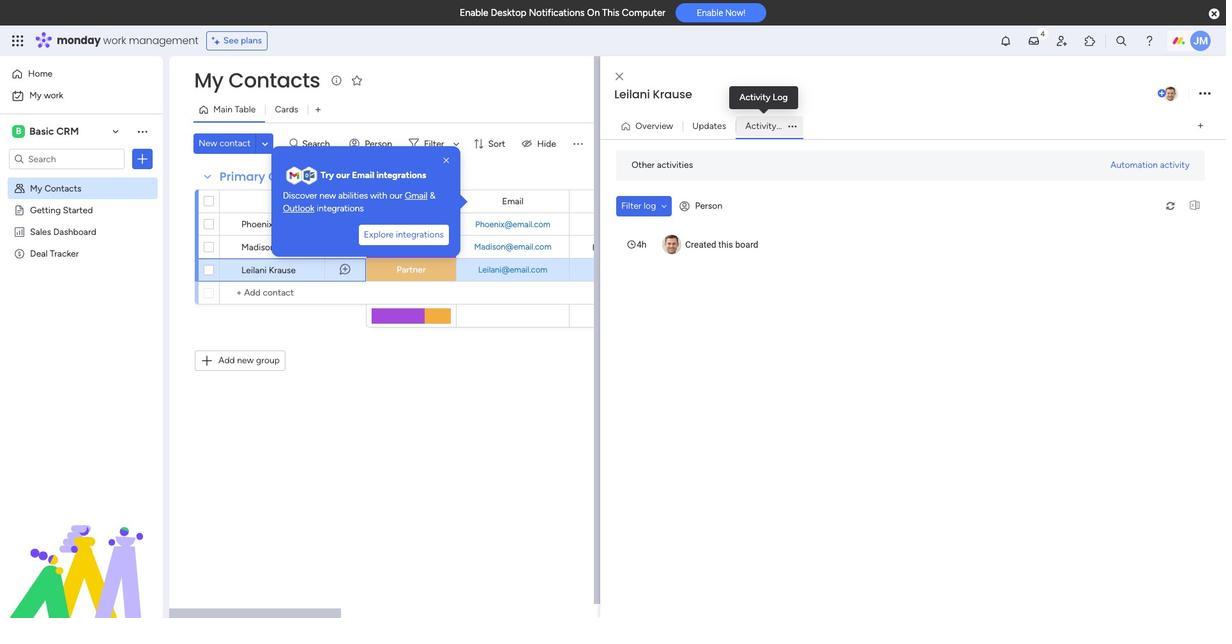 Task type: vqa. For each thing, say whether or not it's contained in the screenshot.
first component image from left
no



Task type: describe. For each thing, give the bounding box(es) containing it.
notifications image
[[999, 34, 1012, 47]]

workspace selection element
[[12, 124, 81, 139]]

cards
[[275, 104, 298, 115]]

1 vertical spatial my contacts
[[30, 183, 81, 193]]

refresh image
[[1160, 201, 1181, 211]]

desktop
[[491, 7, 526, 19]]

jeremy miller image
[[1190, 31, 1211, 51]]

started
[[63, 204, 93, 215]]

sort button
[[468, 133, 513, 154]]

automation
[[1110, 159, 1158, 170]]

monday marketplace image
[[1084, 34, 1096, 47]]

contacts for my contacts field at top left
[[228, 66, 320, 95]]

now!
[[725, 8, 745, 18]]

0 vertical spatial integrations
[[376, 170, 426, 181]]

automation activity
[[1110, 159, 1190, 170]]

activity inside button
[[745, 120, 776, 131]]

sales dashboard
[[30, 226, 96, 237]]

filter log button
[[616, 196, 672, 216]]

gmail button
[[405, 190, 427, 202]]

1 vertical spatial leilani krause
[[241, 265, 296, 276]]

hide button
[[517, 133, 564, 154]]

updates
[[692, 120, 726, 131]]

leilani krause inside field
[[614, 86, 692, 102]]

add to favorites image
[[351, 74, 364, 87]]

this
[[718, 239, 733, 249]]

integrations inside discover new abilities with our gmail & outlook integrations
[[317, 203, 364, 214]]

4 image
[[1037, 26, 1049, 41]]

contact
[[276, 195, 309, 206]]

deal tracker
[[30, 248, 79, 259]]

activity log inside button
[[745, 120, 794, 131]]

my work option
[[8, 86, 155, 106]]

main table
[[213, 104, 256, 115]]

cards button
[[265, 100, 308, 120]]

madison doyle
[[241, 242, 300, 253]]

1 vertical spatial person button
[[675, 196, 730, 216]]

filter for filter
[[424, 138, 444, 149]]

see plans
[[223, 35, 262, 46]]

leilani@email.com
[[478, 265, 547, 275]]

board
[[735, 239, 758, 249]]

add view image
[[315, 105, 321, 115]]

2 customer from the top
[[391, 241, 431, 252]]

krause inside field
[[653, 86, 692, 102]]

my work link
[[8, 86, 155, 106]]

b
[[16, 126, 21, 137]]

public board image
[[13, 204, 26, 216]]

add new group
[[218, 355, 280, 366]]

created
[[685, 239, 716, 249]]

Search in workspace field
[[27, 152, 107, 166]]

partner
[[397, 264, 426, 275]]

options image inside the activity log button
[[783, 122, 802, 130]]

search everything image
[[1115, 34, 1128, 47]]

home option
[[8, 64, 155, 84]]

0 horizontal spatial our
[[336, 170, 350, 181]]

other
[[632, 160, 655, 170]]

see
[[223, 35, 239, 46]]

add new group button
[[195, 351, 285, 371]]

phoenix levy
[[241, 219, 294, 230]]

abilities
[[338, 190, 368, 201]]

1 customer from the top
[[391, 219, 431, 230]]

new for discover
[[319, 190, 336, 201]]

enable desktop notifications on this computer
[[460, 7, 666, 19]]

log
[[644, 200, 656, 211]]

tracker
[[50, 248, 79, 259]]

main table button
[[193, 100, 265, 120]]

0 vertical spatial log
[[773, 92, 788, 103]]

outlook button
[[283, 202, 314, 215]]

log inside the activity log button
[[779, 120, 794, 131]]

+ Add contact text field
[[226, 285, 360, 301]]

update feed image
[[1027, 34, 1040, 47]]

monday
[[57, 33, 101, 48]]

arrow down image
[[449, 136, 464, 151]]

computer
[[622, 7, 666, 19]]

try our email integrations
[[321, 170, 426, 181]]

v2 search image
[[290, 136, 299, 151]]

Search field
[[299, 135, 337, 153]]

levy
[[275, 219, 294, 230]]

getting started
[[30, 204, 93, 215]]

invite members image
[[1056, 34, 1068, 47]]

my work
[[29, 90, 63, 101]]

type
[[401, 196, 421, 207]]

0 horizontal spatial email
[[352, 170, 374, 181]]

add view image
[[1198, 121, 1203, 131]]

Email field
[[499, 194, 527, 208]]

0 horizontal spatial krause
[[269, 265, 296, 276]]

&
[[430, 190, 435, 201]]

enable now! button
[[676, 3, 767, 23]]

monday work management
[[57, 33, 198, 48]]

discover new abilities with our gmail & outlook integrations
[[283, 190, 435, 214]]

management
[[129, 33, 198, 48]]

new contact
[[199, 138, 251, 149]]

new for add
[[237, 355, 254, 366]]

add
[[218, 355, 235, 366]]

4h
[[637, 239, 647, 249]]

enable for enable desktop notifications on this computer
[[460, 7, 488, 19]]

work for my
[[44, 90, 63, 101]]

phoenix@email.com link
[[473, 219, 553, 229]]

new
[[199, 138, 217, 149]]

gmail
[[405, 190, 427, 201]]

group
[[256, 355, 280, 366]]

home
[[28, 68, 52, 79]]

basic
[[29, 125, 54, 137]]

dapulse close image
[[1209, 8, 1220, 20]]

hide
[[537, 138, 556, 149]]

inc.
[[623, 242, 636, 252]]

other activities
[[632, 160, 693, 170]]

close image
[[616, 72, 623, 81]]

activity
[[1160, 159, 1190, 170]]



Task type: locate. For each thing, give the bounding box(es) containing it.
getting
[[30, 204, 61, 215]]

leilani krause up "overview"
[[614, 86, 692, 102]]

explore integrations
[[364, 229, 444, 240]]

2 vertical spatial integrations
[[396, 229, 444, 240]]

lottie animation element
[[0, 489, 163, 618]]

new inside the add new group 'button'
[[237, 355, 254, 366]]

overview
[[635, 120, 673, 131]]

0 vertical spatial person
[[365, 138, 392, 149]]

options image
[[1199, 85, 1211, 102], [783, 122, 802, 130], [136, 153, 149, 165]]

phoenix
[[241, 219, 273, 230]]

filter
[[424, 138, 444, 149], [621, 200, 641, 211]]

activity log up the activity log button
[[739, 92, 788, 103]]

leilani down close 'icon' in the right of the page
[[614, 86, 650, 102]]

0 horizontal spatial leilani
[[241, 265, 267, 276]]

deal
[[30, 248, 48, 259]]

krause down doyle
[[269, 265, 296, 276]]

on
[[587, 7, 600, 19]]

email inside email 'field'
[[502, 196, 524, 207]]

0 vertical spatial leilani
[[614, 86, 650, 102]]

basic crm
[[29, 125, 79, 137]]

angle down image
[[262, 139, 268, 148], [661, 201, 667, 210]]

integrations down type field
[[396, 229, 444, 240]]

person button up try our email integrations
[[344, 133, 400, 154]]

this
[[602, 7, 619, 19]]

0 vertical spatial krause
[[653, 86, 692, 102]]

workspace image
[[12, 125, 25, 139]]

1 horizontal spatial email
[[502, 196, 524, 207]]

0 horizontal spatial work
[[44, 90, 63, 101]]

work inside option
[[44, 90, 63, 101]]

0 horizontal spatial my contacts
[[30, 183, 81, 193]]

enable
[[460, 7, 488, 19], [697, 8, 723, 18]]

1 vertical spatial new
[[237, 355, 254, 366]]

person button
[[344, 133, 400, 154], [675, 196, 730, 216]]

1 horizontal spatial options image
[[783, 122, 802, 130]]

bindeer inc.
[[592, 242, 636, 252]]

list box containing my contacts
[[0, 175, 163, 436]]

0 vertical spatial our
[[336, 170, 350, 181]]

integrations
[[376, 170, 426, 181], [317, 203, 364, 214], [396, 229, 444, 240]]

home link
[[8, 64, 155, 84]]

new right add
[[237, 355, 254, 366]]

filter left log
[[621, 200, 641, 211]]

person
[[365, 138, 392, 149], [695, 201, 722, 211]]

leilani inside field
[[614, 86, 650, 102]]

new
[[319, 190, 336, 201], [237, 355, 254, 366]]

terry turtle image
[[1162, 86, 1179, 102]]

0 vertical spatial my contacts
[[194, 66, 320, 95]]

email up abilities
[[352, 170, 374, 181]]

leilani krause
[[614, 86, 692, 102], [241, 265, 296, 276]]

explore
[[364, 229, 394, 240]]

1 vertical spatial options image
[[783, 122, 802, 130]]

contacts for primary contacts field
[[268, 169, 322, 185]]

sales
[[30, 226, 51, 237]]

my inside option
[[29, 90, 42, 101]]

1 vertical spatial customer
[[391, 241, 431, 252]]

0 horizontal spatial person button
[[344, 133, 400, 154]]

krause up "overview"
[[653, 86, 692, 102]]

automation activity button
[[1105, 155, 1195, 175]]

1 vertical spatial log
[[779, 120, 794, 131]]

with
[[370, 190, 387, 201]]

contacts up cards
[[228, 66, 320, 95]]

created this board
[[685, 239, 758, 249]]

contacts
[[228, 66, 320, 95], [268, 169, 322, 185], [44, 183, 81, 193]]

0 vertical spatial person button
[[344, 133, 400, 154]]

1 vertical spatial leilani
[[241, 265, 267, 276]]

Company field
[[591, 194, 637, 208]]

show board description image
[[329, 74, 344, 87]]

company
[[595, 196, 633, 207]]

integrations up gmail
[[376, 170, 426, 181]]

0 vertical spatial leilani krause
[[614, 86, 692, 102]]

customer
[[391, 219, 431, 230], [391, 241, 431, 252]]

email up the phoenix@email.com
[[502, 196, 524, 207]]

contacts up the getting started
[[44, 183, 81, 193]]

0 horizontal spatial leilani krause
[[241, 265, 296, 276]]

2 vertical spatial options image
[[136, 153, 149, 165]]

filter inside filter popup button
[[424, 138, 444, 149]]

my down home
[[29, 90, 42, 101]]

select product image
[[11, 34, 24, 47]]

primary contacts
[[220, 169, 322, 185]]

0 horizontal spatial filter
[[424, 138, 444, 149]]

updates button
[[683, 116, 736, 136]]

0 vertical spatial options image
[[1199, 85, 1211, 102]]

list box
[[0, 175, 163, 436]]

0 vertical spatial customer
[[391, 219, 431, 230]]

explore integrations button
[[359, 225, 449, 245]]

madison
[[241, 242, 275, 253]]

integrations down abilities
[[317, 203, 364, 214]]

our inside discover new abilities with our gmail & outlook integrations
[[389, 190, 403, 201]]

workspace options image
[[136, 125, 149, 138]]

integrations inside button
[[396, 229, 444, 240]]

0 vertical spatial work
[[103, 33, 126, 48]]

person up created
[[695, 201, 722, 211]]

filter for filter log
[[621, 200, 641, 211]]

enable now!
[[697, 8, 745, 18]]

lottie animation image
[[0, 489, 163, 618]]

email
[[352, 170, 374, 181], [502, 196, 524, 207]]

leilani down the madison
[[241, 265, 267, 276]]

enable for enable now!
[[697, 8, 723, 18]]

1 horizontal spatial person button
[[675, 196, 730, 216]]

public dashboard image
[[13, 225, 26, 238]]

Type field
[[398, 194, 424, 208]]

customer down explore integrations
[[391, 241, 431, 252]]

primary
[[220, 169, 265, 185]]

activity log
[[739, 92, 788, 103], [745, 120, 794, 131]]

1 vertical spatial angle down image
[[661, 201, 667, 210]]

try
[[321, 170, 334, 181]]

1 horizontal spatial new
[[319, 190, 336, 201]]

activity up the activity log button
[[739, 92, 771, 103]]

0 horizontal spatial new
[[237, 355, 254, 366]]

madison@email.com
[[474, 242, 551, 252]]

1 horizontal spatial enable
[[697, 8, 723, 18]]

1 vertical spatial person
[[695, 201, 722, 211]]

menu image
[[571, 137, 584, 150]]

table
[[235, 104, 256, 115]]

madison@email.com link
[[472, 242, 554, 252]]

enable left the now!
[[697, 8, 723, 18]]

option
[[0, 177, 163, 179]]

2 horizontal spatial options image
[[1199, 85, 1211, 102]]

my up getting
[[30, 183, 42, 193]]

1 horizontal spatial our
[[389, 190, 403, 201]]

bindeer
[[592, 242, 621, 252]]

new inside discover new abilities with our gmail & outlook integrations
[[319, 190, 336, 201]]

0 horizontal spatial options image
[[136, 153, 149, 165]]

enable left desktop
[[460, 7, 488, 19]]

my contacts up the getting started
[[30, 183, 81, 193]]

work right monday
[[103, 33, 126, 48]]

1 vertical spatial work
[[44, 90, 63, 101]]

customer down type field
[[391, 219, 431, 230]]

contact
[[219, 138, 251, 149]]

our right try on the top left
[[336, 170, 350, 181]]

1 horizontal spatial angle down image
[[661, 201, 667, 210]]

1 horizontal spatial my contacts
[[194, 66, 320, 95]]

activity log button
[[736, 116, 803, 136]]

dashboard
[[53, 226, 96, 237]]

person for topmost person popup button
[[365, 138, 392, 149]]

my up main
[[194, 66, 223, 95]]

work for monday
[[103, 33, 126, 48]]

0 horizontal spatial angle down image
[[262, 139, 268, 148]]

my
[[194, 66, 223, 95], [29, 90, 42, 101], [30, 183, 42, 193]]

notifications
[[529, 7, 585, 19]]

1 horizontal spatial filter
[[621, 200, 641, 211]]

activity
[[739, 92, 771, 103], [745, 120, 776, 131]]

help image
[[1143, 34, 1156, 47]]

0 vertical spatial new
[[319, 190, 336, 201]]

angle down image inside filter log button
[[661, 201, 667, 210]]

activities
[[657, 160, 693, 170]]

plans
[[241, 35, 262, 46]]

contacts up 'discover'
[[268, 169, 322, 185]]

0 vertical spatial activity
[[739, 92, 771, 103]]

0 horizontal spatial enable
[[460, 7, 488, 19]]

contacts inside list box
[[44, 183, 81, 193]]

activity log right 'updates'
[[745, 120, 794, 131]]

see plans button
[[206, 31, 268, 50]]

Primary Contacts field
[[216, 169, 325, 185]]

krause
[[653, 86, 692, 102], [269, 265, 296, 276]]

work
[[103, 33, 126, 48], [44, 90, 63, 101]]

1 horizontal spatial work
[[103, 33, 126, 48]]

angle down image left v2 search image
[[262, 139, 268, 148]]

person for person popup button to the bottom
[[695, 201, 722, 211]]

filter left arrow down icon
[[424, 138, 444, 149]]

contacts inside field
[[268, 169, 322, 185]]

dapulse addbtn image
[[1158, 89, 1166, 98]]

my contacts up the table
[[194, 66, 320, 95]]

0 vertical spatial activity log
[[739, 92, 788, 103]]

1 vertical spatial activity
[[745, 120, 776, 131]]

1 horizontal spatial person
[[695, 201, 722, 211]]

export to excel image
[[1185, 201, 1205, 211]]

filter inside filter log button
[[621, 200, 641, 211]]

1 vertical spatial our
[[389, 190, 403, 201]]

phoenix@email.com
[[475, 219, 550, 229]]

work down home
[[44, 90, 63, 101]]

my contacts
[[194, 66, 320, 95], [30, 183, 81, 193]]

0 vertical spatial angle down image
[[262, 139, 268, 148]]

main
[[213, 104, 232, 115]]

sort
[[488, 138, 505, 149]]

My Contacts field
[[191, 66, 323, 95]]

new down try on the top left
[[319, 190, 336, 201]]

our
[[336, 170, 350, 181], [389, 190, 403, 201]]

leilani krause down madison doyle
[[241, 265, 296, 276]]

0 vertical spatial filter
[[424, 138, 444, 149]]

discover
[[283, 190, 317, 201]]

1 horizontal spatial leilani krause
[[614, 86, 692, 102]]

our right with
[[389, 190, 403, 201]]

0 horizontal spatial person
[[365, 138, 392, 149]]

person up try our email integrations
[[365, 138, 392, 149]]

1 vertical spatial activity log
[[745, 120, 794, 131]]

0 vertical spatial email
[[352, 170, 374, 181]]

1 vertical spatial email
[[502, 196, 524, 207]]

crm
[[56, 125, 79, 137]]

1 vertical spatial krause
[[269, 265, 296, 276]]

enable inside button
[[697, 8, 723, 18]]

person button up created
[[675, 196, 730, 216]]

1 vertical spatial integrations
[[317, 203, 364, 214]]

activity right 'updates'
[[745, 120, 776, 131]]

filter button
[[404, 133, 464, 154]]

doyle
[[277, 242, 300, 253]]

leilani@email.com link
[[476, 265, 550, 275]]

1 horizontal spatial leilani
[[614, 86, 650, 102]]

leilani
[[614, 86, 650, 102], [241, 265, 267, 276]]

Leilani Krause field
[[611, 86, 1155, 103]]

angle down image right log
[[661, 201, 667, 210]]

1 vertical spatial filter
[[621, 200, 641, 211]]

new contact button
[[193, 133, 256, 154]]

overview button
[[616, 116, 683, 136]]

1 horizontal spatial krause
[[653, 86, 692, 102]]

outlook
[[283, 203, 314, 214]]



